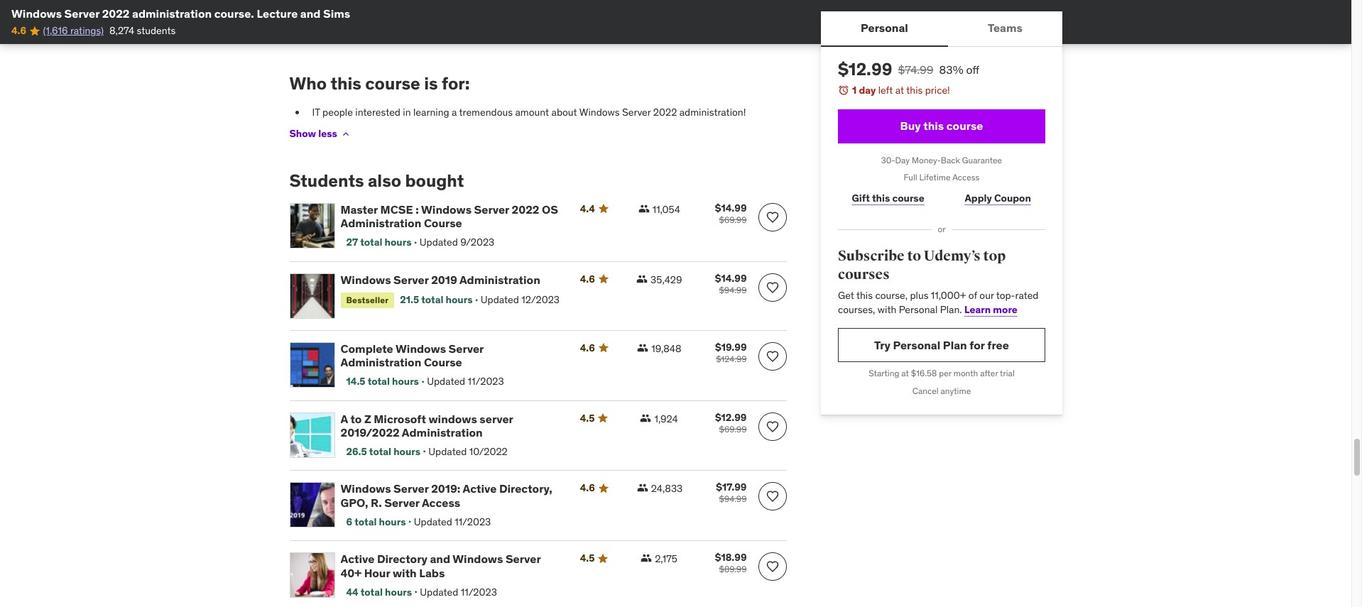 Task type: vqa. For each thing, say whether or not it's contained in the screenshot.


Task type: describe. For each thing, give the bounding box(es) containing it.
v
[[403, 1, 409, 14]]

$17.99 $94.99
[[716, 481, 747, 505]]

also
[[368, 170, 401, 192]]

this for buy
[[923, 119, 944, 133]]

top-
[[996, 289, 1015, 302]]

2,175
[[655, 553, 678, 566]]

working
[[312, 1, 349, 14]]

windows server 2019: active directory, gpo, r. server access
[[341, 482, 552, 510]]

to inside working with hyper-v virtual switches using powershell to help manage virtualization
[[392, 18, 401, 31]]

hours for mcse
[[385, 236, 412, 249]]

4.4
[[580, 202, 595, 215]]

active inside the active directory and windows server 40+ hour with labs
[[341, 552, 375, 566]]

40+
[[341, 566, 362, 580]]

starting
[[868, 368, 899, 379]]

11/2023 for and
[[461, 586, 497, 599]]

administration
[[132, 6, 212, 21]]

total for to
[[369, 445, 391, 458]]

this for gift
[[872, 192, 890, 204]]

xsmall image for server
[[640, 412, 652, 424]]

manage
[[425, 18, 461, 31]]

students
[[289, 170, 364, 192]]

people
[[322, 106, 353, 119]]

1 vertical spatial xsmall image
[[637, 342, 649, 353]]

after
[[980, 368, 998, 379]]

course for gift this course
[[892, 192, 924, 204]]

complete
[[341, 341, 393, 355]]

course,
[[875, 289, 907, 302]]

xsmall image for active directory and windows server 40+ hour with labs
[[641, 553, 652, 564]]

updated 11/2023 for and
[[420, 586, 497, 599]]

about
[[551, 106, 577, 119]]

4.6 for complete windows server administration course
[[580, 341, 595, 354]]

hours for directory
[[385, 586, 412, 599]]

administration inside master mcse : windows server 2022  os administration course
[[341, 216, 421, 230]]

full
[[903, 172, 917, 183]]

virtual
[[411, 1, 439, 14]]

11/2023 for server
[[468, 375, 504, 388]]

hours for windows
[[392, 375, 419, 388]]

who
[[289, 73, 327, 95]]

updated 12/2023
[[481, 293, 560, 306]]

bought
[[405, 170, 464, 192]]

$16.58
[[911, 368, 937, 379]]

$12.99 for $12.99 $69.99
[[715, 411, 747, 424]]

server
[[480, 412, 513, 426]]

44
[[346, 586, 358, 599]]

z
[[364, 412, 371, 426]]

trial
[[1000, 368, 1014, 379]]

os
[[542, 202, 558, 216]]

ratings)
[[70, 24, 104, 37]]

anytime
[[940, 386, 971, 396]]

coupon
[[994, 192, 1031, 204]]

less
[[318, 127, 337, 140]]

hour
[[364, 566, 390, 580]]

$12.99 for $12.99 $74.99 83% off
[[838, 58, 892, 80]]

virtualization
[[464, 18, 520, 31]]

a to z microsoft windows server 2019/2022 administration
[[341, 412, 513, 439]]

month
[[953, 368, 978, 379]]

interested
[[355, 106, 401, 119]]

off
[[966, 62, 979, 77]]

master
[[341, 202, 378, 216]]

try personal plan for free
[[874, 338, 1009, 352]]

hyper-
[[373, 1, 403, 14]]

personal inside button
[[860, 21, 908, 35]]

1 vertical spatial 2022
[[653, 106, 677, 119]]

wishlist image for master mcse : windows server 2022  os administration course
[[765, 210, 779, 224]]

19,848
[[651, 342, 681, 355]]

active inside windows server 2019: active directory, gpo, r. server access
[[463, 482, 497, 496]]

server inside the active directory and windows server 40+ hour with labs
[[506, 552, 541, 566]]

windows inside complete windows server administration course
[[396, 341, 446, 355]]

11/2023 for 2019:
[[455, 515, 491, 528]]

who this course is for:
[[289, 73, 470, 95]]

to for a to z microsoft windows server 2019/2022 administration
[[350, 412, 362, 426]]

8,274 students
[[109, 24, 176, 37]]

server inside windows server 2019 administration link
[[394, 272, 429, 287]]

back
[[940, 155, 960, 165]]

administration inside a to z microsoft windows server 2019/2022 administration
[[402, 425, 483, 439]]

per
[[939, 368, 951, 379]]

gpo,
[[341, 495, 368, 510]]

$17.99
[[716, 481, 747, 494]]

amount
[[515, 106, 549, 119]]

2 vertical spatial personal
[[893, 338, 940, 352]]

windows inside windows server 2019 administration link
[[341, 272, 391, 287]]

this down $74.99
[[906, 84, 922, 97]]

it people interested in learning a tremendous amount about windows server 2022 administration!
[[312, 106, 746, 119]]

personal button
[[821, 11, 948, 45]]

access inside windows server 2019: active directory, gpo, r. server access
[[422, 495, 460, 510]]

2022 inside master mcse : windows server 2022  os administration course
[[512, 202, 539, 216]]

4.6 for windows server 2019 administration
[[580, 272, 595, 285]]

44 total hours
[[346, 586, 412, 599]]

:
[[416, 202, 419, 216]]

$14.99 for master mcse : windows server 2022  os administration course
[[715, 201, 747, 214]]

2019/2022
[[341, 425, 400, 439]]

$69.99 for a to z microsoft windows server 2019/2022 administration
[[719, 424, 747, 434]]

hours down windows server 2019 administration link
[[446, 293, 473, 306]]

plan
[[943, 338, 967, 352]]

apply coupon
[[964, 192, 1031, 204]]

show
[[289, 127, 316, 140]]

$18.99 $89.99
[[715, 551, 747, 575]]

server inside master mcse : windows server 2022  os administration course
[[474, 202, 509, 216]]

get this course, plus 11,000+ of our top-rated courses, with personal plan.
[[838, 289, 1038, 316]]

total for mcse
[[360, 236, 382, 249]]

hours for server
[[379, 515, 406, 528]]

access inside 30-day money-back guarantee full lifetime access
[[952, 172, 979, 183]]

help
[[404, 18, 423, 31]]

total down windows server 2019 administration
[[421, 293, 443, 306]]

rated
[[1015, 289, 1038, 302]]

at inside starting at $16.58 per month after trial cancel anytime
[[901, 368, 909, 379]]

courses
[[838, 265, 889, 283]]

labs
[[419, 566, 445, 580]]

wishlist image for complete windows server administration course
[[765, 349, 779, 363]]

try
[[874, 338, 890, 352]]

teams
[[988, 21, 1022, 35]]

administration up updated 12/2023
[[459, 272, 540, 287]]

learn more
[[964, 303, 1017, 316]]

administration inside complete windows server administration course
[[341, 355, 421, 369]]

lifetime
[[919, 172, 950, 183]]

windows inside master mcse : windows server 2022  os administration course
[[421, 202, 472, 216]]

learn
[[964, 303, 991, 316]]

left
[[878, 84, 893, 97]]

this for who
[[331, 73, 361, 95]]

$14.99 $94.99
[[715, 272, 747, 295]]

of
[[968, 289, 977, 302]]

windows right the about at the left top
[[579, 106, 620, 119]]

4.5 for a to z microsoft windows server 2019/2022 administration
[[580, 412, 595, 424]]

windows up (1,616
[[11, 6, 62, 21]]

with inside the active directory and windows server 40+ hour with labs
[[393, 566, 417, 580]]

courses,
[[838, 303, 875, 316]]

with inside working with hyper-v virtual switches using powershell to help manage virtualization
[[352, 1, 370, 14]]

to for subscribe to udemy's top courses
[[907, 247, 921, 265]]

0 horizontal spatial and
[[300, 6, 321, 21]]

master mcse : windows server 2022  os administration course link
[[341, 202, 563, 230]]

27
[[346, 236, 358, 249]]

guarantee
[[962, 155, 1002, 165]]



Task type: locate. For each thing, give the bounding box(es) containing it.
hours down complete windows server administration course
[[392, 375, 419, 388]]

updated down master mcse : windows server 2022  os administration course
[[420, 236, 458, 249]]

total down 2019/2022
[[369, 445, 391, 458]]

1 horizontal spatial 2022
[[512, 202, 539, 216]]

wishlist image for a to z microsoft windows server 2019/2022 administration
[[765, 419, 779, 434]]

apply
[[964, 192, 992, 204]]

10/2022
[[469, 445, 508, 458]]

1 vertical spatial 11/2023
[[455, 515, 491, 528]]

$94.99 for windows server 2019 administration
[[719, 284, 747, 295]]

$69.99 inside $14.99 $69.99
[[719, 214, 747, 225]]

1 vertical spatial active
[[341, 552, 375, 566]]

30-day money-back guarantee full lifetime access
[[881, 155, 1002, 183]]

administration!
[[679, 106, 746, 119]]

updated for z
[[429, 445, 467, 458]]

with
[[352, 1, 370, 14], [877, 303, 896, 316], [393, 566, 417, 580]]

updated 11/2023 down complete windows server administration course link
[[427, 375, 504, 388]]

and left sims
[[300, 6, 321, 21]]

windows inside windows server 2019: active directory, gpo, r. server access
[[341, 482, 391, 496]]

money-
[[912, 155, 940, 165]]

course
[[365, 73, 420, 95], [946, 119, 983, 133], [892, 192, 924, 204]]

1 wishlist image from the top
[[765, 349, 779, 363]]

access
[[952, 172, 979, 183], [422, 495, 460, 510]]

windows up bestseller
[[341, 272, 391, 287]]

0 horizontal spatial 2022
[[102, 6, 130, 21]]

2022 up the 8,274
[[102, 6, 130, 21]]

1,924
[[654, 412, 678, 425]]

course inside buy this course button
[[946, 119, 983, 133]]

this up courses,
[[856, 289, 873, 302]]

0 vertical spatial to
[[392, 18, 401, 31]]

updated 11/2023 down active directory and windows server 40+ hour with labs link
[[420, 586, 497, 599]]

administration up updated 10/2022
[[402, 425, 483, 439]]

wishlist image for active directory and windows server 40+ hour with labs
[[765, 560, 779, 574]]

1 vertical spatial to
[[907, 247, 921, 265]]

1 course from the top
[[424, 216, 462, 230]]

a to z microsoft windows server 2019/2022 administration link
[[341, 412, 563, 440]]

0 vertical spatial 4.5
[[580, 412, 595, 424]]

1 vertical spatial with
[[877, 303, 896, 316]]

1 $94.99 from the top
[[719, 284, 747, 295]]

1 vertical spatial access
[[422, 495, 460, 510]]

microsoft
[[374, 412, 426, 426]]

11/2023 down windows server 2019: active directory, gpo, r. server access 'link' at the left
[[455, 515, 491, 528]]

$69.99 inside $12.99 $69.99
[[719, 424, 747, 434]]

mcse
[[380, 202, 413, 216]]

26.5 total hours
[[346, 445, 420, 458]]

personal
[[860, 21, 908, 35], [899, 303, 937, 316], [893, 338, 940, 352]]

updated 11/2023 for server
[[427, 375, 504, 388]]

windows server 2019 administration link
[[341, 272, 563, 287]]

at left $16.58
[[901, 368, 909, 379]]

master mcse : windows server 2022  os administration course
[[341, 202, 558, 230]]

this right gift at the right top
[[872, 192, 890, 204]]

powershell
[[340, 18, 390, 31]]

server inside complete windows server administration course
[[449, 341, 484, 355]]

1 horizontal spatial course
[[892, 192, 924, 204]]

2 horizontal spatial with
[[877, 303, 896, 316]]

xsmall image right less at the left
[[340, 128, 351, 140]]

updated for 2019:
[[414, 515, 452, 528]]

xsmall image left 19,848
[[637, 342, 649, 353]]

to left help at top
[[392, 18, 401, 31]]

hours down a to z microsoft windows server 2019/2022 administration
[[394, 445, 420, 458]]

1 vertical spatial at
[[901, 368, 909, 379]]

2 horizontal spatial course
[[946, 119, 983, 133]]

xsmall image
[[638, 203, 650, 214], [637, 342, 649, 353], [640, 412, 652, 424]]

to left z
[[350, 412, 362, 426]]

this inside buy this course button
[[923, 119, 944, 133]]

working with hyper-v virtual switches using powershell to help manage virtualization
[[312, 1, 520, 31]]

1 vertical spatial 4.5
[[580, 552, 595, 565]]

alarm image
[[838, 85, 849, 96]]

with inside get this course, plus 11,000+ of our top-rated courses, with personal plan.
[[877, 303, 896, 316]]

0 vertical spatial personal
[[860, 21, 908, 35]]

1 $14.99 from the top
[[715, 201, 747, 214]]

gift this course link
[[838, 184, 939, 212]]

personal down 'plus'
[[899, 303, 937, 316]]

updated 9/2023
[[420, 236, 494, 249]]

$12.99
[[838, 58, 892, 80], [715, 411, 747, 424]]

$94.99 for windows server 2019: active directory, gpo, r. server access
[[719, 494, 747, 505]]

wishlist image right $14.99 $94.99
[[765, 280, 779, 294]]

total for directory
[[361, 586, 383, 599]]

windows server 2022 administration course. lecture and sims
[[11, 6, 350, 21]]

windows server 2019: active directory, gpo, r. server access link
[[341, 482, 563, 510]]

4.5 for active directory and windows server 40+ hour with labs
[[580, 552, 595, 565]]

active directory and windows server 40+ hour with labs
[[341, 552, 541, 580]]

1 vertical spatial wishlist image
[[765, 419, 779, 434]]

updated left 12/2023
[[481, 293, 519, 306]]

and right the directory
[[430, 552, 450, 566]]

windows server 2019 administration
[[341, 272, 540, 287]]

updated 11/2023 for 2019:
[[414, 515, 491, 528]]

2 vertical spatial updated 11/2023
[[420, 586, 497, 599]]

2 horizontal spatial to
[[907, 247, 921, 265]]

cancel
[[912, 386, 938, 396]]

administration up 14.5 total hours
[[341, 355, 421, 369]]

$94.99 inside $14.99 $94.99
[[719, 284, 747, 295]]

total
[[360, 236, 382, 249], [421, 293, 443, 306], [368, 375, 390, 388], [369, 445, 391, 458], [355, 515, 377, 528], [361, 586, 383, 599]]

this for get
[[856, 289, 873, 302]]

day
[[859, 84, 876, 97]]

2 course from the top
[[424, 355, 462, 369]]

$12.99 $69.99
[[715, 411, 747, 434]]

9/2023
[[460, 236, 494, 249]]

to left the udemy's
[[907, 247, 921, 265]]

$69.99 up $14.99 $94.99
[[719, 214, 747, 225]]

$94.99
[[719, 284, 747, 295], [719, 494, 747, 505]]

with left labs
[[393, 566, 417, 580]]

or
[[937, 224, 945, 234]]

at right left at the right top
[[895, 84, 904, 97]]

0 vertical spatial $69.99
[[719, 214, 747, 225]]

wishlist image
[[765, 349, 779, 363], [765, 419, 779, 434]]

r.
[[371, 495, 382, 510]]

updated
[[420, 236, 458, 249], [481, 293, 519, 306], [427, 375, 465, 388], [429, 445, 467, 458], [414, 515, 452, 528], [420, 586, 458, 599]]

with up powershell
[[352, 1, 370, 14]]

$12.99 down $124.99 on the bottom of page
[[715, 411, 747, 424]]

xsmall image left 24,833
[[637, 483, 648, 494]]

this inside get this course, plus 11,000+ of our top-rated courses, with personal plan.
[[856, 289, 873, 302]]

0 vertical spatial updated 11/2023
[[427, 375, 504, 388]]

this right buy
[[923, 119, 944, 133]]

2 vertical spatial to
[[350, 412, 362, 426]]

0 vertical spatial active
[[463, 482, 497, 496]]

11/2023 down active directory and windows server 40+ hour with labs link
[[461, 586, 497, 599]]

access down updated 10/2022
[[422, 495, 460, 510]]

buy
[[900, 119, 921, 133]]

tab list containing personal
[[821, 11, 1062, 47]]

active up 44
[[341, 552, 375, 566]]

is
[[424, 73, 438, 95]]

show less button
[[289, 120, 351, 148]]

$14.99 for windows server 2019 administration
[[715, 272, 747, 284]]

gift
[[852, 192, 870, 204]]

xsmall image for windows server 2019: active directory, gpo, r. server access
[[637, 483, 648, 494]]

0 vertical spatial course
[[365, 73, 420, 95]]

personal inside get this course, plus 11,000+ of our top-rated courses, with personal plan.
[[899, 303, 937, 316]]

xsmall image left "11,054"
[[638, 203, 650, 214]]

0 horizontal spatial active
[[341, 552, 375, 566]]

0 vertical spatial and
[[300, 6, 321, 21]]

1 vertical spatial $14.99
[[715, 272, 747, 284]]

wishlist image for windows server 2019: active directory, gpo, r. server access
[[765, 490, 779, 504]]

6
[[346, 515, 352, 528]]

windows right labs
[[453, 552, 503, 566]]

2 vertical spatial 11/2023
[[461, 586, 497, 599]]

8,274
[[109, 24, 134, 37]]

windows down 21.5
[[396, 341, 446, 355]]

$19.99 $124.99
[[715, 341, 747, 364]]

1 vertical spatial $94.99
[[719, 494, 747, 505]]

$94.99 inside $17.99 $94.99
[[719, 494, 747, 505]]

total for server
[[355, 515, 377, 528]]

2 $94.99 from the top
[[719, 494, 747, 505]]

0 vertical spatial xsmall image
[[638, 203, 650, 214]]

xsmall image left 1,924
[[640, 412, 652, 424]]

updated 11/2023
[[427, 375, 504, 388], [414, 515, 491, 528], [420, 586, 497, 599]]

1 4.5 from the top
[[580, 412, 595, 424]]

total for windows
[[368, 375, 390, 388]]

active right 2019:
[[463, 482, 497, 496]]

wishlist image right $17.99 $94.99
[[765, 490, 779, 504]]

1 vertical spatial $12.99
[[715, 411, 747, 424]]

$12.99 up day
[[838, 58, 892, 80]]

course.
[[214, 6, 254, 21]]

this up 'people'
[[331, 73, 361, 95]]

2 4.5 from the top
[[580, 552, 595, 565]]

1 $69.99 from the top
[[719, 214, 747, 225]]

$74.99
[[898, 62, 933, 77]]

hours down hour
[[385, 586, 412, 599]]

1 horizontal spatial to
[[392, 18, 401, 31]]

updated for server
[[427, 375, 465, 388]]

2 vertical spatial course
[[892, 192, 924, 204]]

2 wishlist image from the top
[[765, 419, 779, 434]]

2022 left administration!
[[653, 106, 677, 119]]

windows right :
[[421, 202, 472, 216]]

hours for to
[[394, 445, 420, 458]]

tab list
[[821, 11, 1062, 47]]

2 vertical spatial with
[[393, 566, 417, 580]]

0 vertical spatial with
[[352, 1, 370, 14]]

2 vertical spatial xsmall image
[[640, 412, 652, 424]]

xsmall image for windows server 2019 administration
[[636, 273, 648, 284]]

teams button
[[948, 11, 1062, 45]]

wishlist image right $124.99 on the bottom of page
[[765, 349, 779, 363]]

1 vertical spatial course
[[424, 355, 462, 369]]

14.5 total hours
[[346, 375, 419, 388]]

course for buy this course
[[946, 119, 983, 133]]

0 vertical spatial wishlist image
[[765, 349, 779, 363]]

0 horizontal spatial to
[[350, 412, 362, 426]]

course inside master mcse : windows server 2022  os administration course
[[424, 216, 462, 230]]

personal up $16.58
[[893, 338, 940, 352]]

wishlist image right $14.99 $69.99
[[765, 210, 779, 224]]

our
[[979, 289, 994, 302]]

course up windows
[[424, 355, 462, 369]]

1 vertical spatial updated 11/2023
[[414, 515, 491, 528]]

$94.99 up $18.99
[[719, 494, 747, 505]]

wishlist image
[[765, 210, 779, 224], [765, 280, 779, 294], [765, 490, 779, 504], [765, 560, 779, 574]]

hours down mcse
[[385, 236, 412, 249]]

1 horizontal spatial access
[[952, 172, 979, 183]]

2022 left os
[[512, 202, 539, 216]]

complete windows server administration course
[[341, 341, 484, 369]]

1 vertical spatial personal
[[899, 303, 937, 316]]

total right 27
[[360, 236, 382, 249]]

course inside the gift this course link
[[892, 192, 924, 204]]

starting at $16.58 per month after trial cancel anytime
[[868, 368, 1014, 396]]

0 vertical spatial 2022
[[102, 6, 130, 21]]

1 vertical spatial course
[[946, 119, 983, 133]]

0 vertical spatial access
[[952, 172, 979, 183]]

to
[[392, 18, 401, 31], [907, 247, 921, 265], [350, 412, 362, 426]]

learning
[[413, 106, 449, 119]]

1
[[852, 84, 856, 97]]

2 horizontal spatial 2022
[[653, 106, 677, 119]]

4 wishlist image from the top
[[765, 560, 779, 574]]

course down full
[[892, 192, 924, 204]]

2 vertical spatial 2022
[[512, 202, 539, 216]]

it
[[312, 106, 320, 119]]

for
[[969, 338, 985, 352]]

0 vertical spatial $94.99
[[719, 284, 747, 295]]

more
[[993, 303, 1017, 316]]

0 vertical spatial course
[[424, 216, 462, 230]]

a
[[452, 106, 457, 119]]

course for who this course is for:
[[365, 73, 420, 95]]

updated for and
[[420, 586, 458, 599]]

3 wishlist image from the top
[[765, 490, 779, 504]]

hours down r.
[[379, 515, 406, 528]]

$18.99
[[715, 551, 747, 564]]

wishlist image for windows server 2019 administration
[[765, 280, 779, 294]]

updated down labs
[[420, 586, 458, 599]]

1 horizontal spatial and
[[430, 552, 450, 566]]

updated for :
[[420, 236, 458, 249]]

1 wishlist image from the top
[[765, 210, 779, 224]]

xsmall image left 35,429 on the top
[[636, 273, 648, 284]]

students also bought
[[289, 170, 464, 192]]

$94.99 up $19.99
[[719, 284, 747, 295]]

xsmall image for 2022
[[638, 203, 650, 214]]

$19.99
[[715, 341, 747, 353]]

server
[[64, 6, 99, 21], [622, 106, 651, 119], [474, 202, 509, 216], [394, 272, 429, 287], [449, 341, 484, 355], [394, 482, 429, 496], [384, 495, 420, 510], [506, 552, 541, 566]]

updated down a to z microsoft windows server 2019/2022 administration link
[[429, 445, 467, 458]]

tremendous
[[459, 106, 513, 119]]

lecture
[[257, 6, 298, 21]]

with down course, at the top right of page
[[877, 303, 896, 316]]

windows inside the active directory and windows server 40+ hour with labs
[[453, 552, 503, 566]]

total right the 6
[[355, 515, 377, 528]]

updated down complete windows server administration course link
[[427, 375, 465, 388]]

0 horizontal spatial $12.99
[[715, 411, 747, 424]]

0 vertical spatial at
[[895, 84, 904, 97]]

active
[[463, 482, 497, 496], [341, 552, 375, 566]]

to inside subscribe to udemy's top courses
[[907, 247, 921, 265]]

$14.99 right 35,429 on the top
[[715, 272, 747, 284]]

apply coupon button
[[950, 184, 1045, 212]]

sims
[[323, 6, 350, 21]]

course inside complete windows server administration course
[[424, 355, 462, 369]]

27 total hours
[[346, 236, 412, 249]]

complete windows server administration course link
[[341, 341, 563, 369]]

this inside the gift this course link
[[872, 192, 890, 204]]

1 horizontal spatial active
[[463, 482, 497, 496]]

$69.99 up $17.99
[[719, 424, 747, 434]]

top
[[983, 247, 1005, 265]]

2 wishlist image from the top
[[765, 280, 779, 294]]

0 horizontal spatial course
[[365, 73, 420, 95]]

1 horizontal spatial with
[[393, 566, 417, 580]]

1 horizontal spatial $12.99
[[838, 58, 892, 80]]

updated down windows server 2019: active directory, gpo, r. server access
[[414, 515, 452, 528]]

2 $14.99 from the top
[[715, 272, 747, 284]]

to inside a to z microsoft windows server 2019/2022 administration
[[350, 412, 362, 426]]

$14.99 right "11,054"
[[715, 201, 747, 214]]

subscribe to udemy's top courses
[[838, 247, 1005, 283]]

wishlist image right $89.99
[[765, 560, 779, 574]]

wishlist image right $12.99 $69.99
[[765, 419, 779, 434]]

updated 11/2023 down windows server 2019: active directory, gpo, r. server access 'link' at the left
[[414, 515, 491, 528]]

2019
[[431, 272, 457, 287]]

0 horizontal spatial access
[[422, 495, 460, 510]]

administration up 27 total hours
[[341, 216, 421, 230]]

course up updated 9/2023
[[424, 216, 462, 230]]

total right the 14.5
[[368, 375, 390, 388]]

0 vertical spatial $14.99
[[715, 201, 747, 214]]

14.5
[[346, 375, 365, 388]]

2 $69.99 from the top
[[719, 424, 747, 434]]

xsmall image
[[340, 128, 351, 140], [636, 273, 648, 284], [637, 483, 648, 494], [641, 553, 652, 564]]

xsmall image left 2,175
[[641, 553, 652, 564]]

1 vertical spatial $69.99
[[719, 424, 747, 434]]

4.6 for windows server 2019: active directory, gpo, r. server access
[[580, 482, 595, 495]]

total right 44
[[361, 586, 383, 599]]

plus
[[910, 289, 928, 302]]

0 vertical spatial 11/2023
[[468, 375, 504, 388]]

in
[[403, 106, 411, 119]]

2022
[[102, 6, 130, 21], [653, 106, 677, 119], [512, 202, 539, 216]]

windows up the 6 total hours in the left of the page
[[341, 482, 391, 496]]

and
[[300, 6, 321, 21], [430, 552, 450, 566]]

switches
[[441, 1, 480, 14]]

xsmall image inside show less button
[[340, 128, 351, 140]]

1 vertical spatial and
[[430, 552, 450, 566]]

(1,616
[[43, 24, 68, 37]]

$69.99 for master mcse : windows server 2022  os administration course
[[719, 214, 747, 225]]

day
[[895, 155, 909, 165]]

11/2023 up server
[[468, 375, 504, 388]]

personal up $12.99 $74.99 83% off
[[860, 21, 908, 35]]

access down the back
[[952, 172, 979, 183]]

and inside the active directory and windows server 40+ hour with labs
[[430, 552, 450, 566]]

course up the back
[[946, 119, 983, 133]]

0 horizontal spatial with
[[352, 1, 370, 14]]

course up in
[[365, 73, 420, 95]]

windows
[[429, 412, 477, 426]]

directory
[[377, 552, 427, 566]]

21.5
[[400, 293, 419, 306]]

0 vertical spatial $12.99
[[838, 58, 892, 80]]



